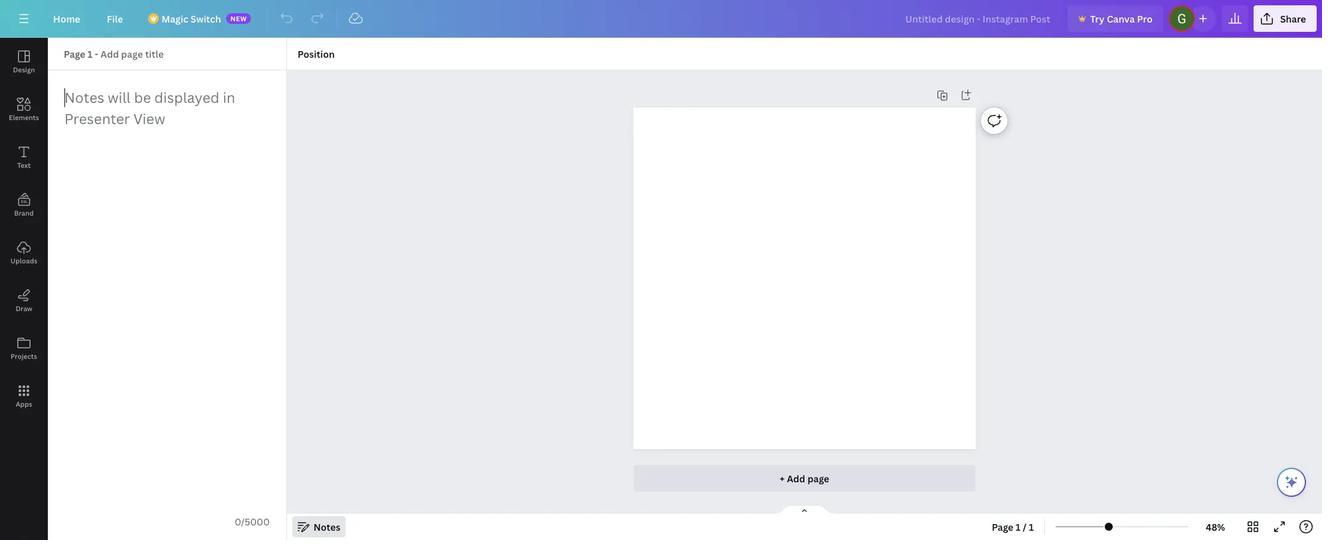 Task type: describe. For each thing, give the bounding box(es) containing it.
48%
[[1206, 521, 1225, 534]]

home
[[53, 12, 80, 25]]

1 for /
[[1016, 521, 1021, 534]]

side panel tab list
[[0, 38, 48, 421]]

canva
[[1107, 12, 1135, 25]]

show pages image
[[773, 505, 837, 516]]

page 1 -
[[64, 48, 101, 60]]

page for page 1 -
[[64, 48, 85, 60]]

apps
[[16, 400, 32, 409]]

notes button
[[292, 517, 346, 538]]

+
[[780, 473, 785, 485]]

try
[[1091, 12, 1105, 25]]

Design title text field
[[895, 5, 1063, 32]]

1 for -
[[88, 48, 93, 60]]

home link
[[43, 5, 91, 32]]

file button
[[96, 5, 134, 32]]

magic switch
[[162, 12, 221, 25]]

+ add page
[[780, 473, 830, 485]]

magic
[[162, 12, 188, 25]]

brand
[[14, 209, 34, 218]]

page 1 / 1
[[992, 521, 1034, 534]]

text
[[17, 161, 31, 170]]

apps button
[[0, 373, 48, 421]]

file
[[107, 12, 123, 25]]

position button
[[292, 43, 340, 64]]

1 horizontal spatial /
[[1023, 521, 1027, 534]]

draw
[[16, 304, 32, 313]]

switch
[[191, 12, 221, 25]]

Page title text field
[[101, 46, 165, 62]]

draw button
[[0, 277, 48, 325]]

0 out of 5,000 characters used element
[[235, 516, 270, 529]]

canva assistant image
[[1284, 475, 1300, 491]]

uploads
[[11, 257, 37, 265]]

5000
[[245, 516, 270, 529]]



Task type: locate. For each thing, give the bounding box(es) containing it.
new
[[230, 14, 247, 23]]

0 horizontal spatial 1
[[88, 48, 93, 60]]

0 / 5000
[[235, 516, 270, 529]]

1 horizontal spatial 1
[[1016, 521, 1021, 534]]

page
[[808, 473, 830, 485]]

page
[[64, 48, 85, 60], [992, 521, 1014, 534]]

1 horizontal spatial page
[[992, 521, 1014, 534]]

Notes will be displayed in Presenter View text field
[[49, 71, 286, 510]]

add
[[787, 473, 806, 485]]

0 vertical spatial page
[[64, 48, 85, 60]]

share button
[[1254, 5, 1317, 32]]

share
[[1280, 12, 1306, 25]]

elements button
[[0, 86, 48, 134]]

projects
[[11, 352, 37, 361]]

-
[[95, 48, 98, 60]]

pro
[[1137, 12, 1153, 25]]

page for page 1 / 1
[[992, 521, 1014, 534]]

0 horizontal spatial /
[[241, 516, 245, 529]]

design
[[13, 65, 35, 74]]

notes
[[314, 521, 341, 534]]

1
[[88, 48, 93, 60], [1016, 521, 1021, 534], [1029, 521, 1034, 534]]

position
[[298, 48, 335, 60]]

0
[[235, 516, 241, 529]]

elements
[[9, 113, 39, 122]]

+ add page button
[[634, 466, 976, 492]]

projects button
[[0, 325, 48, 373]]

design button
[[0, 38, 48, 86]]

48% button
[[1194, 517, 1237, 538]]

main menu bar
[[0, 0, 1322, 38]]

/
[[241, 516, 245, 529], [1023, 521, 1027, 534]]

brand button
[[0, 181, 48, 229]]

try canva pro button
[[1068, 5, 1164, 32]]

0 horizontal spatial page
[[64, 48, 85, 60]]

uploads button
[[0, 229, 48, 277]]

text button
[[0, 134, 48, 181]]

try canva pro
[[1091, 12, 1153, 25]]

2 horizontal spatial 1
[[1029, 521, 1034, 534]]

1 vertical spatial page
[[992, 521, 1014, 534]]



Task type: vqa. For each thing, say whether or not it's contained in the screenshot.
Uploads button
yes



